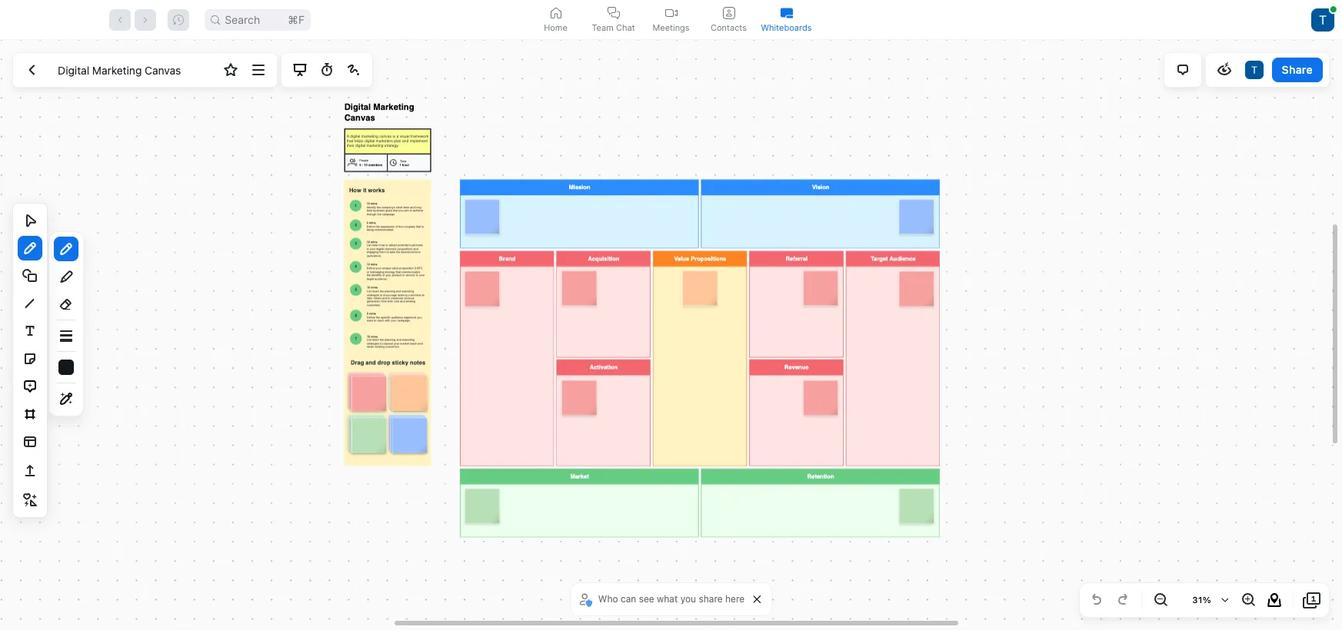 Task type: locate. For each thing, give the bounding box(es) containing it.
profile contact image
[[723, 7, 735, 19]]

team
[[592, 22, 614, 33]]

tab list
[[527, 0, 815, 39]]

home small image
[[550, 7, 562, 19], [550, 7, 562, 19]]

contacts button
[[700, 0, 758, 39]]

home button
[[527, 0, 585, 39]]

magnifier image
[[211, 15, 220, 24], [211, 15, 220, 24]]

team chat button
[[585, 0, 642, 39]]

profile contact image
[[723, 7, 735, 19]]

meetings button
[[642, 0, 700, 39]]

home
[[544, 22, 567, 33]]

video on image
[[665, 7, 677, 19]]

whiteboards
[[761, 22, 812, 33]]

online image
[[1330, 6, 1337, 12], [1330, 6, 1337, 12]]

team chat image
[[607, 7, 620, 19], [607, 7, 620, 19]]

search
[[225, 13, 260, 26]]



Task type: describe. For each thing, give the bounding box(es) containing it.
whiteboard small image
[[780, 7, 793, 19]]

meetings
[[653, 22, 690, 33]]

avatar image
[[1311, 8, 1334, 31]]

⌘f
[[288, 13, 305, 26]]

whiteboards button
[[758, 0, 815, 39]]

tab list containing home
[[527, 0, 815, 39]]

whiteboard small image
[[780, 7, 793, 19]]

chat
[[616, 22, 635, 33]]

contacts
[[711, 22, 747, 33]]

team chat
[[592, 22, 635, 33]]

video on image
[[665, 7, 677, 19]]



Task type: vqa. For each thing, say whether or not it's contained in the screenshot.
first 'EDIT PROJECT' image from the bottom of the page
no



